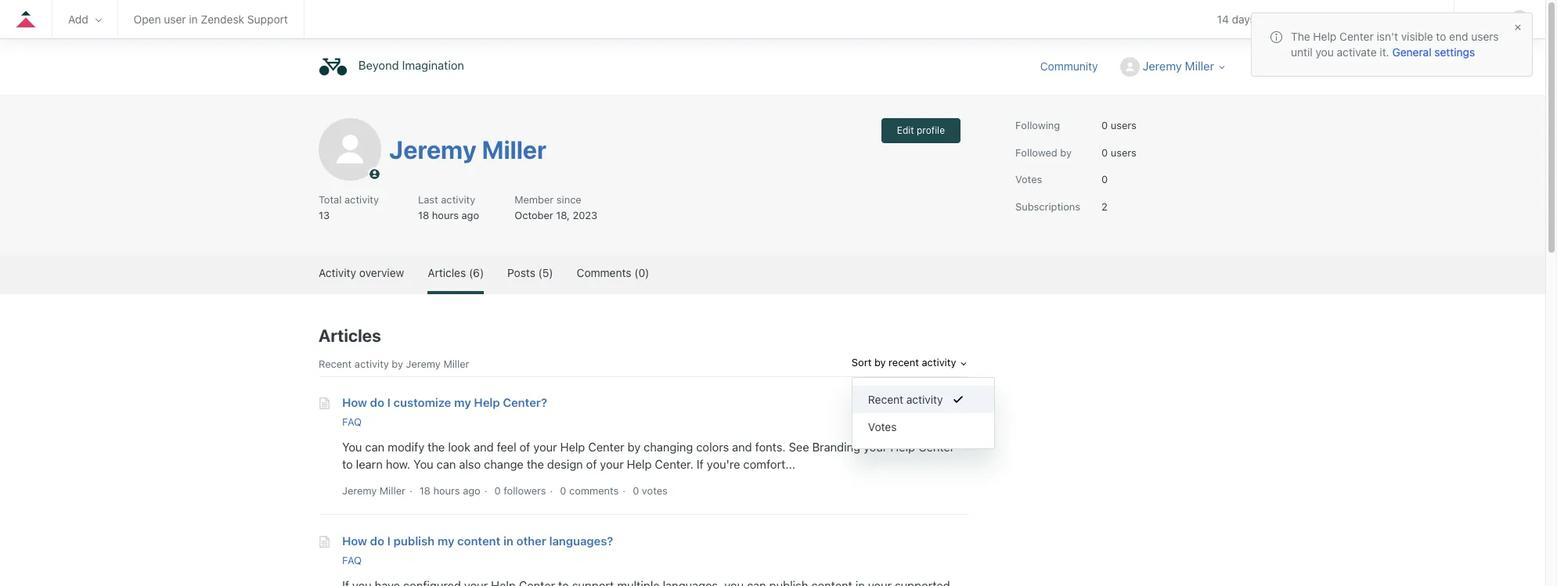 Task type: locate. For each thing, give the bounding box(es) containing it.
1 horizontal spatial the
[[527, 458, 544, 472]]

1 vertical spatial the
[[527, 458, 544, 472]]

0 horizontal spatial and
[[474, 440, 494, 454]]

miller
[[1186, 59, 1215, 73], [482, 135, 547, 164], [444, 358, 470, 370], [380, 485, 406, 497]]

my inside how do i customize my help center? faq
[[454, 396, 471, 410]]

1 faq from the top
[[342, 416, 362, 429]]

1 vertical spatial users
[[1111, 119, 1137, 132]]

you up learn
[[342, 440, 362, 454]]

2 horizontal spatial your
[[864, 440, 888, 454]]

activity inside last activity 18 hours ago
[[441, 193, 476, 206]]

center?
[[503, 396, 548, 410]]

1 vertical spatial i
[[387, 534, 391, 548]]

it.
[[1380, 45, 1390, 59]]

1 vertical spatial faq
[[342, 555, 362, 567]]

recent activity
[[869, 393, 946, 406]]

0 horizontal spatial recent
[[319, 358, 352, 370]]

activity inside menu
[[907, 393, 944, 406]]

posts (5) link
[[508, 255, 553, 291]]

design
[[547, 458, 583, 472]]

to left learn
[[342, 458, 353, 472]]

left
[[1259, 13, 1276, 26]]

your up comments
[[600, 458, 624, 472]]

1 vertical spatial faq link
[[342, 555, 362, 567]]

by right followed at right top
[[1061, 146, 1072, 159]]

0 vertical spatial recent
[[319, 358, 352, 370]]

edit profile button
[[882, 118, 961, 143]]

0 users
[[1102, 119, 1137, 132], [1102, 146, 1137, 159]]

0 horizontal spatial you
[[342, 440, 362, 454]]

in left other in the bottom left of the page
[[504, 534, 514, 548]]

2 do from the top
[[370, 534, 385, 548]]

votes down recent activity
[[869, 421, 897, 434]]

activity overview
[[319, 266, 404, 280]]

users
[[1472, 30, 1500, 43], [1111, 119, 1137, 132], [1111, 146, 1137, 159]]

in right user
[[189, 12, 198, 26]]

2 how from the top
[[342, 534, 367, 548]]

jeremy miller
[[1143, 59, 1215, 73], [389, 135, 547, 164], [342, 485, 406, 497]]

of up 0 comments
[[586, 458, 597, 472]]

0 vertical spatial 18
[[418, 209, 429, 221]]

2 i from the top
[[387, 534, 391, 548]]

1 faq link from the top
[[342, 416, 362, 429]]

of
[[520, 440, 531, 454], [586, 458, 597, 472]]

to up general settings link
[[1437, 30, 1447, 43]]

and
[[474, 440, 494, 454], [733, 440, 753, 454]]

how left publish
[[342, 534, 367, 548]]

languages?
[[550, 534, 614, 548]]

0 horizontal spatial to
[[342, 458, 353, 472]]

0 vertical spatial of
[[520, 440, 531, 454]]

colors
[[697, 440, 729, 454]]

1 vertical spatial articles
[[319, 326, 381, 346]]

you down modify
[[414, 458, 434, 472]]

recent activity link
[[853, 386, 995, 414]]

i left customize
[[387, 396, 391, 410]]

2 vertical spatial users
[[1111, 146, 1137, 159]]

i inside how do i publish my content in other languages? faq
[[387, 534, 391, 548]]

1 vertical spatial to
[[342, 458, 353, 472]]

zendesk
[[201, 12, 244, 26]]

1 horizontal spatial can
[[437, 458, 456, 472]]

since
[[557, 193, 582, 206]]

18 hours ago
[[420, 485, 481, 497]]

0 users down the "community" link
[[1102, 119, 1137, 132]]

1 vertical spatial do
[[370, 534, 385, 548]]

my
[[454, 396, 471, 410], [438, 534, 455, 548]]

1 vertical spatial of
[[586, 458, 597, 472]]

jeremy
[[1143, 59, 1183, 73], [389, 135, 477, 164], [406, 358, 441, 370], [342, 485, 377, 497]]

do for customize
[[370, 396, 385, 410]]

sort by recent activity
[[852, 356, 960, 369]]

1 do from the top
[[370, 396, 385, 410]]

0 vertical spatial how
[[342, 396, 367, 410]]

and up you're
[[733, 440, 753, 454]]

by up customize
[[392, 358, 403, 370]]

0 vertical spatial to
[[1437, 30, 1447, 43]]

1 vertical spatial hours
[[434, 485, 460, 497]]

help
[[1314, 30, 1337, 43], [474, 396, 500, 410], [561, 440, 585, 454], [891, 440, 916, 454], [627, 458, 652, 472]]

users inside the help center isn't visible to end users until you activate it.
[[1472, 30, 1500, 43]]

articles left (6)
[[428, 266, 466, 280]]

1 horizontal spatial your
[[600, 458, 624, 472]]

1 vertical spatial my
[[438, 534, 455, 548]]

your right branding
[[864, 440, 888, 454]]

0 vertical spatial users
[[1472, 30, 1500, 43]]

total activity 13
[[319, 193, 379, 221]]

0 vertical spatial ago
[[462, 209, 479, 221]]

18 inside last activity 18 hours ago
[[418, 209, 429, 221]]

fonts.
[[756, 440, 786, 454]]

do inside how do i publish my content in other languages? faq
[[370, 534, 385, 548]]

0 comments
[[560, 485, 619, 497]]

ago down also
[[463, 485, 481, 497]]

recent for recent activity
[[869, 393, 904, 406]]

recent
[[319, 358, 352, 370], [869, 393, 904, 406]]

0 vertical spatial i
[[387, 396, 391, 410]]

in right left
[[1279, 13, 1288, 26]]

activity for recent activity
[[907, 393, 944, 406]]

navigation
[[0, 0, 1546, 43]]

do down recent activity by jeremy miller
[[370, 396, 385, 410]]

0 users up 2
[[1102, 146, 1137, 159]]

activity
[[345, 193, 379, 206], [441, 193, 476, 206], [922, 356, 957, 369], [355, 358, 389, 370], [907, 393, 944, 406]]

faq link
[[342, 416, 362, 429], [342, 555, 362, 567]]

center down recent activity link
[[919, 440, 955, 454]]

0 horizontal spatial votes
[[869, 421, 897, 434]]

days
[[1233, 13, 1256, 26]]

1 horizontal spatial articles
[[428, 266, 466, 280]]

0 horizontal spatial of
[[520, 440, 531, 454]]

help left "center?"
[[474, 396, 500, 410]]

the up followers
[[527, 458, 544, 472]]

1 vertical spatial jeremy miller
[[389, 135, 547, 164]]

1 0 users from the top
[[1102, 119, 1137, 132]]

comments (0) link
[[577, 255, 650, 291]]

activate
[[1337, 45, 1377, 59]]

october
[[515, 209, 554, 221]]

can
[[365, 440, 385, 454], [437, 458, 456, 472]]

by left changing
[[628, 440, 641, 454]]

sort by recent activity button
[[852, 349, 969, 377]]

0 vertical spatial votes
[[1016, 173, 1043, 186]]

ago up (6)
[[462, 209, 479, 221]]

member
[[515, 193, 554, 206]]

2 0 users from the top
[[1102, 146, 1137, 159]]

0 vertical spatial hours
[[432, 209, 459, 221]]

open user in zendesk support link
[[134, 12, 288, 26]]

0 vertical spatial 0 users
[[1102, 119, 1137, 132]]

activity inside total activity 13
[[345, 193, 379, 206]]

do left publish
[[370, 534, 385, 548]]

2 faq from the top
[[342, 555, 362, 567]]

how do i publish my content in other languages? faq
[[342, 534, 614, 567]]

edit
[[897, 125, 915, 136]]

recent inside menu
[[869, 393, 904, 406]]

of right feel
[[520, 440, 531, 454]]

imagination
[[402, 58, 464, 72]]

0 vertical spatial can
[[365, 440, 385, 454]]

i for publish
[[387, 534, 391, 548]]

how do i customize my help center? link
[[342, 396, 548, 410]]

activity for last activity 18 hours ago
[[441, 193, 476, 206]]

you can modify the look and feel of your help center by changing colors and fonts. see branding your help center to learn how.  you can also change the design of your help center. if you're comfort...
[[342, 440, 955, 472]]

user (jeremy miller) is a team member image
[[368, 168, 381, 181]]

center up activate
[[1340, 30, 1374, 43]]

14
[[1218, 13, 1230, 26]]

1 horizontal spatial recent
[[869, 393, 904, 406]]

0 vertical spatial jeremy miller
[[1143, 59, 1215, 73]]

2 horizontal spatial center
[[1340, 30, 1374, 43]]

by right sort
[[875, 356, 886, 369]]

how down recent activity by jeremy miller
[[342, 396, 367, 410]]

i left publish
[[387, 534, 391, 548]]

0 horizontal spatial articles
[[319, 326, 381, 346]]

changing
[[644, 440, 693, 454]]

following
[[1016, 119, 1061, 132]]

articles up recent activity by jeremy miller
[[319, 326, 381, 346]]

18 down modify
[[420, 485, 431, 497]]

visible
[[1402, 30, 1434, 43]]

last
[[418, 193, 438, 206]]

(6)
[[469, 266, 484, 280]]

modify
[[388, 440, 425, 454]]

faq link for how do i publish my content in other languages?
[[342, 555, 362, 567]]

1 vertical spatial how
[[342, 534, 367, 548]]

recent for recent activity by jeremy miller
[[319, 358, 352, 370]]

my for help
[[454, 396, 471, 410]]

1 horizontal spatial in
[[504, 534, 514, 548]]

0 vertical spatial faq link
[[342, 416, 362, 429]]

hours down also
[[434, 485, 460, 497]]

18 down last
[[418, 209, 429, 221]]

1 i from the top
[[387, 396, 391, 410]]

1 vertical spatial ago
[[463, 485, 481, 497]]

0 horizontal spatial your
[[534, 440, 557, 454]]

to
[[1437, 30, 1447, 43], [342, 458, 353, 472]]

publish
[[394, 534, 435, 548]]

0 vertical spatial articles
[[428, 266, 466, 280]]

hours down last
[[432, 209, 459, 221]]

comments (0)
[[577, 266, 650, 280]]

your
[[534, 440, 557, 454], [864, 440, 888, 454], [600, 458, 624, 472]]

1 vertical spatial votes
[[869, 421, 897, 434]]

0 vertical spatial the
[[428, 440, 445, 454]]

0 vertical spatial you
[[342, 440, 362, 454]]

0 vertical spatial my
[[454, 396, 471, 410]]

overview
[[359, 266, 404, 280]]

you
[[1316, 45, 1335, 59]]

the left look
[[428, 440, 445, 454]]

comfort...
[[744, 458, 796, 472]]

feel
[[497, 440, 517, 454]]

1 vertical spatial you
[[414, 458, 434, 472]]

i
[[387, 396, 391, 410], [387, 534, 391, 548]]

help up you
[[1314, 30, 1337, 43]]

1 and from the left
[[474, 440, 494, 454]]

how inside how do i publish my content in other languages? faq
[[342, 534, 367, 548]]

1 how from the top
[[342, 396, 367, 410]]

center.
[[655, 458, 694, 472]]

1 horizontal spatial and
[[733, 440, 753, 454]]

and up also
[[474, 440, 494, 454]]

zendesk products image
[[1477, 14, 1488, 25]]

can up learn
[[365, 440, 385, 454]]

(5)
[[539, 266, 553, 280]]

0 horizontal spatial the
[[428, 440, 445, 454]]

0 vertical spatial do
[[370, 396, 385, 410]]

your up the "design"
[[534, 440, 557, 454]]

how
[[342, 396, 367, 410], [342, 534, 367, 548]]

1 vertical spatial 0 users
[[1102, 146, 1137, 159]]

1 horizontal spatial to
[[1437, 30, 1447, 43]]

my right customize
[[454, 396, 471, 410]]

help up the "design"
[[561, 440, 585, 454]]

2 and from the left
[[733, 440, 753, 454]]

by inside you can modify the look and feel of your help center by changing colors and fonts. see branding your help center to learn how.  you can also change the design of your help center. if you're comfort...
[[628, 440, 641, 454]]

votes down followed at right top
[[1016, 173, 1043, 186]]

2 faq link from the top
[[342, 555, 362, 567]]

do inside how do i customize my help center? faq
[[370, 396, 385, 410]]

how inside how do i customize my help center? faq
[[342, 396, 367, 410]]

i inside how do i customize my help center? faq
[[387, 396, 391, 410]]

navigation containing add
[[0, 0, 1546, 43]]

0 vertical spatial faq
[[342, 416, 362, 429]]

open
[[134, 12, 161, 26]]

users for following
[[1111, 119, 1137, 132]]

18
[[418, 209, 429, 221], [420, 485, 431, 497]]

activity inside popup button
[[922, 356, 957, 369]]

support
[[247, 12, 288, 26]]

add button
[[68, 12, 101, 26]]

my inside how do i publish my content in other languages? faq
[[438, 534, 455, 548]]

center up comments
[[588, 440, 625, 454]]

my right publish
[[438, 534, 455, 548]]

1 vertical spatial recent
[[869, 393, 904, 406]]

the
[[428, 440, 445, 454], [527, 458, 544, 472]]

can down look
[[437, 458, 456, 472]]



Task type: vqa. For each thing, say whether or not it's contained in the screenshot.
macro
no



Task type: describe. For each thing, give the bounding box(es) containing it.
jeremy inside jeremy miller popup button
[[1143, 59, 1183, 73]]

followed
[[1016, 146, 1058, 159]]

posts
[[508, 266, 536, 280]]

guide admin
[[1375, 12, 1439, 26]]

faq inside how do i publish my content in other languages? faq
[[342, 555, 362, 567]]

hours inside last activity 18 hours ago
[[432, 209, 459, 221]]

2 vertical spatial jeremy miller
[[342, 485, 406, 497]]

how.
[[386, 458, 411, 472]]

activity for recent activity by jeremy miller
[[355, 358, 389, 370]]

add
[[68, 12, 88, 26]]

profile
[[917, 125, 945, 136]]

end
[[1450, 30, 1469, 43]]

the
[[1292, 30, 1311, 43]]

0 horizontal spatial can
[[365, 440, 385, 454]]

followers
[[504, 485, 546, 497]]

to inside the help center isn't visible to end users until you activate it.
[[1437, 30, 1447, 43]]

how do i publish my content in other languages? link
[[342, 534, 614, 548]]

how for customize
[[342, 396, 367, 410]]

activity overview link
[[319, 255, 404, 291]]

my for content
[[438, 534, 455, 548]]

until
[[1292, 45, 1313, 59]]

1 horizontal spatial center
[[919, 440, 955, 454]]

0 users for followed by
[[1102, 146, 1137, 159]]

0 users for following
[[1102, 119, 1137, 132]]

help up 0 votes on the bottom left of the page
[[627, 458, 652, 472]]

comments
[[569, 485, 619, 497]]

in inside how do i publish my content in other languages? faq
[[504, 534, 514, 548]]

how for publish
[[342, 534, 367, 548]]

help inside the help center isn't visible to end users until you activate it.
[[1314, 30, 1337, 43]]

buy
[[1317, 13, 1336, 26]]

1 horizontal spatial you
[[414, 458, 434, 472]]

beyond
[[359, 58, 399, 72]]

center inside the help center isn't visible to end users until you activate it.
[[1340, 30, 1374, 43]]

faq link for how do i customize my help center?
[[342, 416, 362, 429]]

posts (5)
[[508, 266, 553, 280]]

how do i customize my help center? faq
[[342, 396, 548, 429]]

recent
[[889, 356, 919, 369]]

0 horizontal spatial in
[[189, 12, 198, 26]]

buy now link
[[1317, 13, 1360, 26]]

to inside you can modify the look and feel of your help center by changing colors and fonts. see branding your help center to learn how.  you can also change the design of your help center. if you're comfort...
[[342, 458, 353, 472]]

2 horizontal spatial in
[[1279, 13, 1288, 26]]

isn't
[[1377, 30, 1399, 43]]

beyond imagination link
[[319, 52, 472, 81]]

general
[[1393, 45, 1432, 59]]

open user in zendesk support
[[134, 12, 288, 26]]

votes inside sort by recent activity menu
[[869, 421, 897, 434]]

0 horizontal spatial center
[[588, 440, 625, 454]]

users for followed by
[[1111, 146, 1137, 159]]

1 horizontal spatial votes
[[1016, 173, 1043, 186]]

now
[[1339, 13, 1360, 26]]

last activity 18 hours ago
[[418, 193, 479, 221]]

1 vertical spatial can
[[437, 458, 456, 472]]

guide
[[1375, 12, 1405, 26]]

13
[[319, 209, 330, 221]]

articles (6)
[[428, 266, 484, 280]]

(0)
[[635, 266, 650, 280]]

by inside popup button
[[875, 356, 886, 369]]

customize
[[394, 396, 451, 410]]

comments
[[577, 266, 632, 280]]

articles for articles (6)
[[428, 266, 466, 280]]

learn
[[356, 458, 383, 472]]

help down recent activity
[[891, 440, 916, 454]]

14 days left in trial. buy now
[[1218, 13, 1360, 26]]

0 votes
[[633, 485, 668, 497]]

look
[[448, 440, 471, 454]]

votes link
[[853, 414, 995, 441]]

jeremy miller main content
[[0, 95, 1546, 587]]

0 followers
[[495, 485, 546, 497]]

2023
[[573, 209, 598, 221]]

beyond imagination
[[359, 58, 464, 72]]

2
[[1102, 200, 1108, 213]]

18,
[[556, 209, 570, 221]]

change
[[484, 458, 524, 472]]

see
[[789, 440, 810, 454]]

articles (6) link
[[428, 255, 484, 291]]

jeremy miller link
[[389, 135, 547, 164]]

activity for total activity 13
[[345, 193, 379, 206]]

general settings link
[[1393, 45, 1476, 59]]

miller inside popup button
[[1186, 59, 1215, 73]]

subscriptions
[[1016, 200, 1081, 213]]

do for publish
[[370, 534, 385, 548]]

sort
[[852, 356, 872, 369]]

also
[[459, 458, 481, 472]]

edit profile
[[897, 125, 945, 136]]

help inside how do i customize my help center? faq
[[474, 396, 500, 410]]

trial.
[[1291, 13, 1313, 26]]

community link
[[1041, 58, 1114, 74]]

1 vertical spatial 18
[[420, 485, 431, 497]]

jeremy miller button
[[1121, 57, 1227, 77]]

i for customize
[[387, 396, 391, 410]]

faq inside how do i customize my help center? faq
[[342, 416, 362, 429]]

votes
[[642, 485, 668, 497]]

admin
[[1408, 12, 1439, 26]]

beyond imagination help center home page image
[[319, 52, 348, 81]]

articles for articles
[[319, 326, 381, 346]]

settings
[[1435, 45, 1476, 59]]

community
[[1041, 59, 1099, 73]]

1 horizontal spatial of
[[586, 458, 597, 472]]

ago inside last activity 18 hours ago
[[462, 209, 479, 221]]

branding
[[813, 440, 861, 454]]

sort by recent activity menu
[[852, 377, 996, 450]]

general settings
[[1393, 45, 1476, 59]]

jeremy miller inside popup button
[[1143, 59, 1215, 73]]

the help center isn't visible to end users until you activate it.
[[1292, 30, 1500, 59]]

total
[[319, 193, 342, 206]]

member since october 18, 2023
[[515, 193, 598, 221]]

you're
[[707, 458, 741, 472]]

followed by
[[1016, 146, 1072, 159]]

content
[[458, 534, 501, 548]]

other
[[517, 534, 547, 548]]



